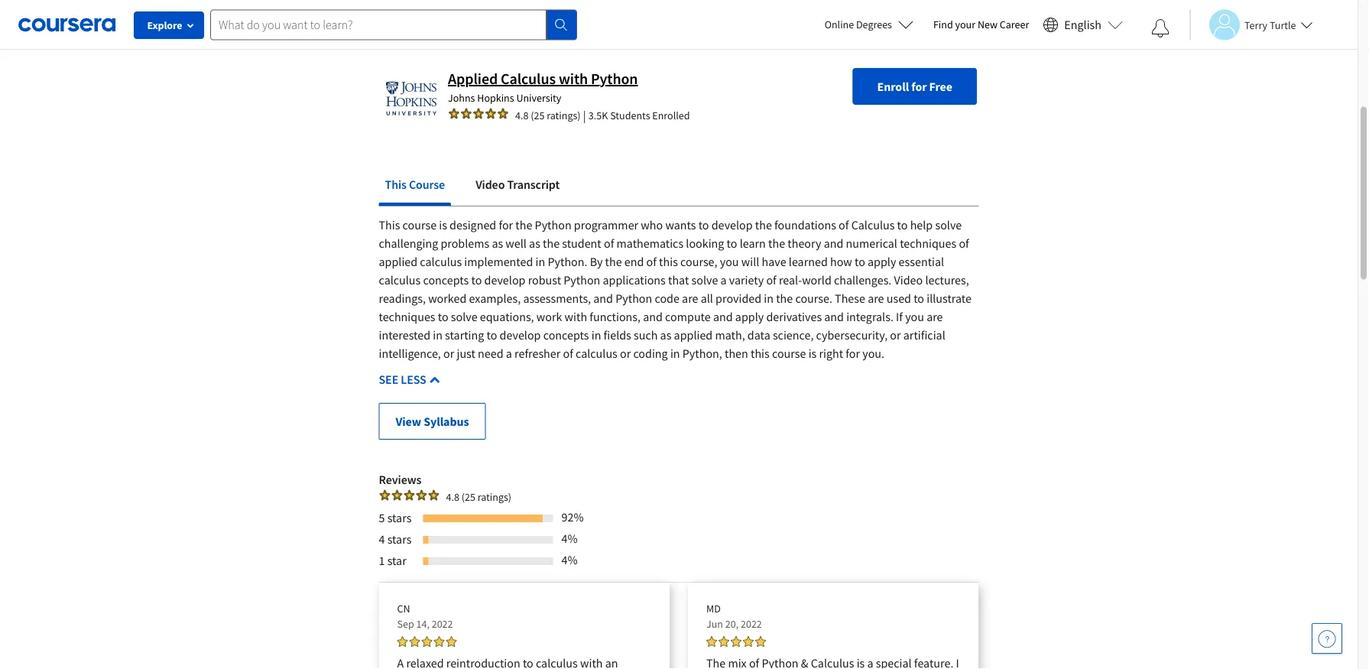 Task type: describe. For each thing, give the bounding box(es) containing it.
english button
[[1037, 0, 1129, 50]]

problems
[[441, 236, 490, 251]]

refresher
[[515, 346, 561, 361]]

1 vertical spatial course
[[772, 346, 806, 361]]

compute
[[665, 309, 711, 324]]

robust
[[528, 272, 561, 288]]

2022 for cn sep 14, 2022
[[432, 617, 453, 631]]

video transcript button
[[470, 166, 566, 203]]

in right provided on the top right
[[764, 291, 774, 306]]

need
[[478, 346, 504, 361]]

intelligence,
[[379, 346, 441, 361]]

johns hopkins university image
[[381, 68, 442, 129]]

calculus inside the applied calculus with python johns hopkins university
[[501, 69, 556, 89]]

enroll for free button
[[853, 68, 977, 105]]

wants
[[665, 217, 696, 233]]

|
[[583, 108, 586, 123]]

1 vertical spatial calculus
[[379, 272, 421, 288]]

foundations
[[775, 217, 836, 233]]

this course
[[385, 177, 445, 192]]

johns
[[448, 91, 475, 105]]

work
[[537, 309, 562, 324]]

well
[[506, 236, 527, 251]]

in right the coding
[[670, 346, 680, 361]]

essential
[[899, 254, 944, 269]]

new
[[978, 18, 998, 31]]

2 vertical spatial develop
[[500, 327, 541, 343]]

(25 for 4.8 (25 ratings)
[[462, 490, 475, 504]]

all
[[701, 291, 713, 306]]

0 horizontal spatial as
[[492, 236, 503, 251]]

online
[[825, 18, 854, 31]]

you.
[[863, 346, 885, 361]]

see less link
[[379, 370, 979, 389]]

derivatives
[[766, 309, 822, 324]]

math,
[[715, 327, 745, 343]]

science,
[[773, 327, 814, 343]]

find your new career link
[[926, 15, 1037, 34]]

sep
[[397, 617, 414, 631]]

1 horizontal spatial or
[[620, 346, 631, 361]]

find your new career
[[934, 18, 1029, 31]]

syllabus
[[424, 414, 469, 429]]

video placeholder image
[[381, 0, 977, 49]]

2 vertical spatial calculus
[[576, 346, 618, 361]]

artificial
[[904, 327, 946, 343]]

and up such
[[643, 309, 663, 324]]

4.8 (25 ratings) | 3.5k students enrolled
[[515, 108, 690, 123]]

4 stars
[[379, 532, 412, 547]]

in left fields
[[592, 327, 601, 343]]

coding
[[633, 346, 668, 361]]

students
[[610, 109, 650, 123]]

2 vertical spatial solve
[[451, 309, 478, 324]]

the right by
[[605, 254, 622, 269]]

this for this course is designed for the python programmer who wants to develop the foundations of calculus to help solve challenging problems as well as the student of mathematics looking to learn the theory and numerical techniques of applied calculus implemented in python. by the end of this course, you will have learned how to apply essential calculus concepts to develop robust python applications that solve a variety of real-world challenges.  video lectures, readings, worked examples, assessments, and python code are all provided in the course. these are used to illustrate techniques to solve equations, work with functions, and compute and apply derivatives and integrals. if you are interested in starting to develop concepts in fields such as applied math, data science, cybersecurity, or artificial intelligence, or just need a refresher of calculus or coding in python, then this course is right for you.
[[379, 217, 400, 233]]

implemented
[[464, 254, 533, 269]]

this course button
[[379, 166, 451, 203]]

by
[[590, 254, 603, 269]]

python down by
[[564, 272, 600, 288]]

0 vertical spatial calculus
[[420, 254, 462, 269]]

enroll for free
[[877, 79, 953, 94]]

calculus inside "this course is designed for the python programmer who wants to develop the foundations of calculus to help solve challenging problems as well as the student of mathematics looking to learn the theory and numerical techniques of applied calculus implemented in python. by the end of this course, you will have learned how to apply essential calculus concepts to develop robust python applications that solve a variety of real-world challenges.  video lectures, readings, worked examples, assessments, and python code are all provided in the course. these are used to illustrate techniques to solve equations, work with functions, and compute and apply derivatives and integrals. if you are interested in starting to develop concepts in fields such as applied math, data science, cybersecurity, or artificial intelligence, or just need a refresher of calculus or coding in python, then this course is right for you."
[[851, 217, 895, 233]]

to up looking
[[699, 217, 709, 233]]

2022 for md jun 20, 2022
[[741, 617, 762, 631]]

star
[[387, 553, 407, 568]]

1 vertical spatial you
[[905, 309, 924, 324]]

world
[[802, 272, 832, 288]]

with inside the applied calculus with python johns hopkins university
[[559, 69, 588, 89]]

johns hopkins university link
[[448, 91, 562, 105]]

applications
[[603, 272, 666, 288]]

4.8 (25 ratings)
[[446, 490, 512, 504]]

5
[[379, 510, 385, 525]]

1 vertical spatial solve
[[692, 272, 718, 288]]

how
[[830, 254, 852, 269]]

your
[[955, 18, 976, 31]]

right
[[819, 346, 843, 361]]

view syllabus button
[[379, 403, 486, 440]]

explore
[[147, 18, 182, 32]]

have
[[762, 254, 786, 269]]

end
[[625, 254, 644, 269]]

0 vertical spatial this
[[659, 254, 678, 269]]

code
[[655, 291, 680, 306]]

ratings) for 4.8 (25 ratings)
[[478, 490, 512, 504]]

4.8 for 4.8 (25 ratings)
[[446, 490, 459, 504]]

of down the programmer
[[604, 236, 614, 251]]

course
[[409, 177, 445, 192]]

1 horizontal spatial as
[[529, 236, 540, 251]]

numerical
[[846, 236, 898, 251]]

in up robust
[[536, 254, 545, 269]]

cn sep 14, 2022
[[397, 602, 453, 631]]

mathematics
[[617, 236, 684, 251]]

cybersecurity,
[[816, 327, 888, 343]]

degrees
[[856, 18, 892, 31]]

92%
[[562, 509, 584, 525]]

data
[[748, 327, 770, 343]]

the up the python.
[[543, 236, 560, 251]]

0 horizontal spatial you
[[720, 254, 739, 269]]

english
[[1065, 17, 1102, 32]]

1 horizontal spatial are
[[868, 291, 884, 306]]

0 vertical spatial solve
[[935, 217, 962, 233]]

illustrate
[[927, 291, 972, 306]]

to left help
[[897, 217, 908, 233]]

0 horizontal spatial for
[[499, 217, 513, 233]]

view syllabus
[[396, 414, 469, 429]]

theory
[[788, 236, 822, 251]]

to left learn
[[727, 236, 737, 251]]

view
[[396, 414, 421, 429]]

python,
[[683, 346, 722, 361]]

video inside "this course is designed for the python programmer who wants to develop the foundations of calculus to help solve challenging problems as well as the student of mathematics looking to learn the theory and numerical techniques of applied calculus implemented in python. by the end of this course, you will have learned how to apply essential calculus concepts to develop robust python applications that solve a variety of real-world challenges.  video lectures, readings, worked examples, assessments, and python code are all provided in the course. these are used to illustrate techniques to solve equations, work with functions, and compute and apply derivatives and integrals. if you are interested in starting to develop concepts in fields such as applied math, data science, cybersecurity, or artificial intelligence, or just need a refresher of calculus or coding in python, then this course is right for you."
[[894, 272, 923, 288]]

assessments,
[[523, 291, 591, 306]]

3.5k
[[589, 109, 608, 123]]

1 horizontal spatial a
[[721, 272, 727, 288]]

4
[[379, 532, 385, 547]]

0 horizontal spatial apply
[[735, 309, 764, 324]]

terry turtle button
[[1190, 10, 1313, 40]]

lectures,
[[925, 272, 969, 288]]

real-
[[779, 272, 802, 288]]

career
[[1000, 18, 1029, 31]]

python up student
[[535, 217, 572, 233]]

see
[[379, 372, 398, 387]]

of right the end
[[647, 254, 657, 269]]

4.8 for 4.8 (25 ratings) | 3.5k students enrolled
[[515, 109, 529, 123]]

course details tabs tab list
[[379, 166, 979, 206]]



Task type: locate. For each thing, give the bounding box(es) containing it.
1 vertical spatial techniques
[[379, 309, 435, 324]]

5 stars
[[379, 510, 412, 525]]

a
[[721, 272, 727, 288], [506, 346, 512, 361]]

0 horizontal spatial 2022
[[432, 617, 453, 631]]

calculus up readings,
[[379, 272, 421, 288]]

to
[[699, 217, 709, 233], [897, 217, 908, 233], [727, 236, 737, 251], [855, 254, 865, 269], [471, 272, 482, 288], [914, 291, 924, 306], [438, 309, 449, 324], [487, 327, 497, 343]]

to up challenges.
[[855, 254, 865, 269]]

terry turtle
[[1245, 18, 1296, 32]]

or
[[890, 327, 901, 343], [443, 346, 454, 361], [620, 346, 631, 361]]

calculus down fields
[[576, 346, 618, 361]]

worked
[[428, 291, 467, 306]]

1 stars from the top
[[387, 510, 412, 525]]

for down cybersecurity,
[[846, 346, 860, 361]]

0 horizontal spatial (25
[[462, 490, 475, 504]]

apply up the 'data'
[[735, 309, 764, 324]]

0 horizontal spatial are
[[682, 291, 698, 306]]

1 horizontal spatial ratings)
[[547, 109, 581, 123]]

free
[[929, 79, 953, 94]]

applied calculus with python link
[[448, 69, 638, 89]]

2022 inside cn sep 14, 2022
[[432, 617, 453, 631]]

applied down challenging
[[379, 254, 418, 269]]

as up implemented
[[492, 236, 503, 251]]

1 vertical spatial (25
[[462, 490, 475, 504]]

1 horizontal spatial for
[[846, 346, 860, 361]]

1 vertical spatial is
[[809, 346, 817, 361]]

concepts up worked
[[423, 272, 469, 288]]

1 horizontal spatial this
[[751, 346, 770, 361]]

2 horizontal spatial are
[[927, 309, 943, 324]]

and up functions,
[[594, 291, 613, 306]]

1 vertical spatial 4%
[[562, 552, 578, 568]]

calculus up university
[[501, 69, 556, 89]]

concepts down the work
[[543, 327, 589, 343]]

these
[[835, 291, 866, 306]]

1 vertical spatial this
[[379, 217, 400, 233]]

2 horizontal spatial or
[[890, 327, 901, 343]]

of right refresher in the bottom of the page
[[563, 346, 573, 361]]

terry
[[1245, 18, 1268, 32]]

14,
[[416, 617, 430, 631]]

course up challenging
[[403, 217, 437, 233]]

stars right 4
[[387, 532, 412, 547]]

1 vertical spatial for
[[499, 217, 513, 233]]

python.
[[548, 254, 588, 269]]

1 2022 from the left
[[432, 617, 453, 631]]

1 vertical spatial this
[[751, 346, 770, 361]]

0 vertical spatial stars
[[387, 510, 412, 525]]

apply down numerical
[[868, 254, 896, 269]]

find
[[934, 18, 953, 31]]

hopkins
[[477, 91, 514, 105]]

this inside button
[[385, 177, 407, 192]]

(25 inside 4.8 (25 ratings) | 3.5k students enrolled
[[531, 109, 545, 123]]

and up math,
[[713, 309, 733, 324]]

stars right the 5 at left bottom
[[387, 510, 412, 525]]

0 vertical spatial concepts
[[423, 272, 469, 288]]

0 vertical spatial course
[[403, 217, 437, 233]]

a right need
[[506, 346, 512, 361]]

1 vertical spatial video
[[894, 272, 923, 288]]

solve
[[935, 217, 962, 233], [692, 272, 718, 288], [451, 309, 478, 324]]

programmer
[[574, 217, 639, 233]]

for
[[912, 79, 927, 94], [499, 217, 513, 233], [846, 346, 860, 361]]

of down the have
[[766, 272, 777, 288]]

0 vertical spatial video
[[476, 177, 505, 192]]

student
[[562, 236, 602, 251]]

enroll
[[877, 79, 909, 94]]

variety
[[729, 272, 764, 288]]

md jun 20, 2022
[[706, 602, 762, 631]]

university
[[516, 91, 562, 105]]

this up challenging
[[379, 217, 400, 233]]

course.
[[796, 291, 833, 306]]

to up examples,
[[471, 272, 482, 288]]

applied
[[379, 254, 418, 269], [674, 327, 713, 343]]

1 horizontal spatial apply
[[868, 254, 896, 269]]

filled star image
[[473, 108, 485, 120], [485, 108, 497, 120], [497, 108, 509, 120], [391, 489, 403, 501], [403, 489, 416, 501], [416, 489, 428, 501], [446, 636, 457, 647], [755, 636, 766, 647]]

2 stars from the top
[[387, 532, 412, 547]]

the up well
[[516, 217, 532, 233]]

2 horizontal spatial solve
[[935, 217, 962, 233]]

python down applications
[[616, 291, 652, 306]]

python up 4.8 (25 ratings) | 3.5k students enrolled
[[591, 69, 638, 89]]

0 horizontal spatial video
[[476, 177, 505, 192]]

2 vertical spatial for
[[846, 346, 860, 361]]

develop
[[712, 217, 753, 233], [484, 272, 526, 288], [500, 327, 541, 343]]

who
[[641, 217, 663, 233]]

0 horizontal spatial or
[[443, 346, 454, 361]]

2022 right 14,
[[432, 617, 453, 631]]

jun
[[706, 617, 723, 631]]

calculus down problems
[[420, 254, 462, 269]]

or left just
[[443, 346, 454, 361]]

2 horizontal spatial for
[[912, 79, 927, 94]]

0 vertical spatial calculus
[[501, 69, 556, 89]]

used
[[887, 291, 911, 306]]

1 vertical spatial 4.8
[[446, 490, 459, 504]]

applied calculus with python johns hopkins university
[[448, 69, 638, 105]]

is left 'right'
[[809, 346, 817, 361]]

online degrees
[[825, 18, 892, 31]]

0 horizontal spatial this
[[659, 254, 678, 269]]

the down real-
[[776, 291, 793, 306]]

solve up starting at the left
[[451, 309, 478, 324]]

learned
[[789, 254, 828, 269]]

1 horizontal spatial techniques
[[900, 236, 957, 251]]

1 vertical spatial applied
[[674, 327, 713, 343]]

stars for 5 stars
[[387, 510, 412, 525]]

0 horizontal spatial techniques
[[379, 309, 435, 324]]

video
[[476, 177, 505, 192], [894, 272, 923, 288]]

1 horizontal spatial calculus
[[851, 217, 895, 233]]

0 vertical spatial is
[[439, 217, 447, 233]]

1 horizontal spatial (25
[[531, 109, 545, 123]]

or down fields
[[620, 346, 631, 361]]

a left the variety
[[721, 272, 727, 288]]

help
[[910, 217, 933, 233]]

reviews
[[379, 472, 422, 487]]

1 vertical spatial apply
[[735, 309, 764, 324]]

the up learn
[[755, 217, 772, 233]]

0 vertical spatial apply
[[868, 254, 896, 269]]

md
[[706, 602, 721, 616]]

course down science,
[[772, 346, 806, 361]]

of up numerical
[[839, 217, 849, 233]]

0 vertical spatial ratings)
[[547, 109, 581, 123]]

less
[[401, 372, 426, 387]]

1 horizontal spatial video
[[894, 272, 923, 288]]

then
[[725, 346, 748, 361]]

learn
[[740, 236, 766, 251]]

4.8 inside 4.8 (25 ratings) | 3.5k students enrolled
[[515, 109, 529, 123]]

solve up all at the right of the page
[[692, 272, 718, 288]]

are up artificial at the right of page
[[927, 309, 943, 324]]

1 4% from the top
[[562, 531, 578, 546]]

1 vertical spatial concepts
[[543, 327, 589, 343]]

stars
[[387, 510, 412, 525], [387, 532, 412, 547]]

1 vertical spatial stars
[[387, 532, 412, 547]]

None search field
[[210, 10, 577, 40]]

0 vertical spatial for
[[912, 79, 927, 94]]

0 horizontal spatial concepts
[[423, 272, 469, 288]]

develop down implemented
[[484, 272, 526, 288]]

just
[[457, 346, 476, 361]]

solve right help
[[935, 217, 962, 233]]

calculus
[[501, 69, 556, 89], [851, 217, 895, 233]]

1 vertical spatial a
[[506, 346, 512, 361]]

course
[[403, 217, 437, 233], [772, 346, 806, 361]]

1 horizontal spatial 2022
[[741, 617, 762, 631]]

you right if
[[905, 309, 924, 324]]

1 vertical spatial develop
[[484, 272, 526, 288]]

0 vertical spatial applied
[[379, 254, 418, 269]]

0 vertical spatial this
[[385, 177, 407, 192]]

and up how
[[824, 236, 844, 251]]

to down worked
[[438, 309, 449, 324]]

for inside button
[[912, 79, 927, 94]]

applied down compute
[[674, 327, 713, 343]]

2 horizontal spatial as
[[660, 327, 672, 343]]

for up well
[[499, 217, 513, 233]]

video up used
[[894, 272, 923, 288]]

show notifications image
[[1152, 19, 1170, 37]]

2 4% from the top
[[562, 552, 578, 568]]

0 vertical spatial 4.8
[[515, 109, 529, 123]]

challenging
[[379, 236, 438, 251]]

What do you want to learn? text field
[[210, 10, 547, 40]]

2022 inside md jun 20, 2022
[[741, 617, 762, 631]]

functions,
[[590, 309, 641, 324]]

this
[[659, 254, 678, 269], [751, 346, 770, 361]]

explore button
[[134, 11, 204, 39]]

coursera image
[[18, 12, 115, 37]]

python
[[591, 69, 638, 89], [535, 217, 572, 233], [564, 272, 600, 288], [616, 291, 652, 306]]

calculus
[[420, 254, 462, 269], [379, 272, 421, 288], [576, 346, 618, 361]]

as right well
[[529, 236, 540, 251]]

this left course on the top of the page
[[385, 177, 407, 192]]

(25
[[531, 109, 545, 123], [462, 490, 475, 504]]

for left free
[[912, 79, 927, 94]]

1 horizontal spatial you
[[905, 309, 924, 324]]

0 vertical spatial a
[[721, 272, 727, 288]]

video left transcript
[[476, 177, 505, 192]]

provided
[[716, 291, 762, 306]]

0 horizontal spatial calculus
[[501, 69, 556, 89]]

python inside the applied calculus with python johns hopkins university
[[591, 69, 638, 89]]

0 vertical spatial with
[[559, 69, 588, 89]]

help center image
[[1318, 629, 1337, 648]]

transcript
[[507, 177, 560, 192]]

techniques down help
[[900, 236, 957, 251]]

if
[[896, 309, 903, 324]]

1 horizontal spatial applied
[[674, 327, 713, 343]]

this down the 'data'
[[751, 346, 770, 361]]

1 vertical spatial with
[[565, 309, 587, 324]]

0 vertical spatial develop
[[712, 217, 753, 233]]

as
[[492, 236, 503, 251], [529, 236, 540, 251], [660, 327, 672, 343]]

stars for 4 stars
[[387, 532, 412, 547]]

the up the have
[[768, 236, 785, 251]]

such
[[634, 327, 658, 343]]

0 horizontal spatial solve
[[451, 309, 478, 324]]

and
[[824, 236, 844, 251], [594, 291, 613, 306], [643, 309, 663, 324], [713, 309, 733, 324], [824, 309, 844, 324]]

or down if
[[890, 327, 901, 343]]

starting
[[445, 327, 484, 343]]

calculus up numerical
[[851, 217, 895, 233]]

2022 right the 20,
[[741, 617, 762, 631]]

1 horizontal spatial is
[[809, 346, 817, 361]]

to right used
[[914, 291, 924, 306]]

4% for 1 star
[[562, 552, 578, 568]]

techniques up interested
[[379, 309, 435, 324]]

0 horizontal spatial course
[[403, 217, 437, 233]]

1 horizontal spatial concepts
[[543, 327, 589, 343]]

integrals.
[[847, 309, 894, 324]]

0 horizontal spatial 4.8
[[446, 490, 459, 504]]

0 horizontal spatial applied
[[379, 254, 418, 269]]

filled star image
[[448, 108, 460, 120], [460, 108, 473, 120], [379, 489, 391, 501], [428, 489, 440, 501], [397, 636, 408, 647], [409, 636, 420, 647], [422, 636, 432, 647], [434, 636, 445, 647], [706, 636, 717, 647], [719, 636, 729, 647], [731, 636, 742, 647], [743, 636, 754, 647]]

develop down equations,
[[500, 327, 541, 343]]

0 horizontal spatial is
[[439, 217, 447, 233]]

readings,
[[379, 291, 426, 306]]

ratings) for 4.8 (25 ratings) | 3.5k students enrolled
[[547, 109, 581, 123]]

1 vertical spatial calculus
[[851, 217, 895, 233]]

are up integrals.
[[868, 291, 884, 306]]

this for this course
[[385, 177, 407, 192]]

applied
[[448, 69, 498, 89]]

(25 for 4.8 (25 ratings) | 3.5k students enrolled
[[531, 109, 545, 123]]

4.8
[[515, 109, 529, 123], [446, 490, 459, 504]]

0 horizontal spatial ratings)
[[478, 490, 512, 504]]

to up need
[[487, 327, 497, 343]]

develop up learn
[[712, 217, 753, 233]]

0 vertical spatial techniques
[[900, 236, 957, 251]]

enrolled
[[652, 109, 690, 123]]

with
[[559, 69, 588, 89], [565, 309, 587, 324]]

0 horizontal spatial a
[[506, 346, 512, 361]]

0 vertical spatial 4%
[[562, 531, 578, 546]]

equations,
[[480, 309, 534, 324]]

0 vertical spatial (25
[[531, 109, 545, 123]]

of up lectures,
[[959, 236, 969, 251]]

4% for 4 stars
[[562, 531, 578, 546]]

you left will
[[720, 254, 739, 269]]

1 vertical spatial ratings)
[[478, 490, 512, 504]]

20,
[[725, 617, 739, 631]]

1 horizontal spatial 4.8
[[515, 109, 529, 123]]

and down "these" at top
[[824, 309, 844, 324]]

1
[[379, 553, 385, 568]]

1 horizontal spatial course
[[772, 346, 806, 361]]

ratings) inside 4.8 (25 ratings) | 3.5k students enrolled
[[547, 109, 581, 123]]

this inside "this course is designed for the python programmer who wants to develop the foundations of calculus to help solve challenging problems as well as the student of mathematics looking to learn the theory and numerical techniques of applied calculus implemented in python. by the end of this course, you will have learned how to apply essential calculus concepts to develop robust python applications that solve a variety of real-world challenges.  video lectures, readings, worked examples, assessments, and python code are all provided in the course. these are used to illustrate techniques to solve equations, work with functions, and compute and apply derivatives and integrals. if you are interested in starting to develop concepts in fields such as applied math, data science, cybersecurity, or artificial intelligence, or just need a refresher of calculus or coding in python, then this course is right for you."
[[379, 217, 400, 233]]

video transcript
[[476, 177, 560, 192]]

2 2022 from the left
[[741, 617, 762, 631]]

as right such
[[660, 327, 672, 343]]

0 vertical spatial you
[[720, 254, 739, 269]]

are left all at the right of the page
[[682, 291, 698, 306]]

video inside button
[[476, 177, 505, 192]]

designed
[[450, 217, 496, 233]]

in left starting at the left
[[433, 327, 443, 343]]

apply
[[868, 254, 896, 269], [735, 309, 764, 324]]

turtle
[[1270, 18, 1296, 32]]

1 horizontal spatial solve
[[692, 272, 718, 288]]

is up problems
[[439, 217, 447, 233]]

this course is designed for the python programmer who wants to develop the foundations of calculus to help solve challenging problems as well as the student of mathematics looking to learn the theory and numerical techniques of applied calculus implemented in python. by the end of this course, you will have learned how to apply essential calculus concepts to develop robust python applications that solve a variety of real-world challenges.  video lectures, readings, worked examples, assessments, and python code are all provided in the course. these are used to illustrate techniques to solve equations, work with functions, and compute and apply derivatives and integrals. if you are interested in starting to develop concepts in fields such as applied math, data science, cybersecurity, or artificial intelligence, or just need a refresher of calculus or coding in python, then this course is right for you.
[[379, 217, 972, 361]]

this up that
[[659, 254, 678, 269]]

with inside "this course is designed for the python programmer who wants to develop the foundations of calculus to help solve challenging problems as well as the student of mathematics looking to learn the theory and numerical techniques of applied calculus implemented in python. by the end of this course, you will have learned how to apply essential calculus concepts to develop robust python applications that solve a variety of real-world challenges.  video lectures, readings, worked examples, assessments, and python code are all provided in the course. these are used to illustrate techniques to solve equations, work with functions, and compute and apply derivatives and integrals. if you are interested in starting to develop concepts in fields such as applied math, data science, cybersecurity, or artificial intelligence, or just need a refresher of calculus or coding in python, then this course is right for you."
[[565, 309, 587, 324]]

you
[[720, 254, 739, 269], [905, 309, 924, 324]]

with down assessments,
[[565, 309, 587, 324]]

with up |
[[559, 69, 588, 89]]



Task type: vqa. For each thing, say whether or not it's contained in the screenshot.
help
yes



